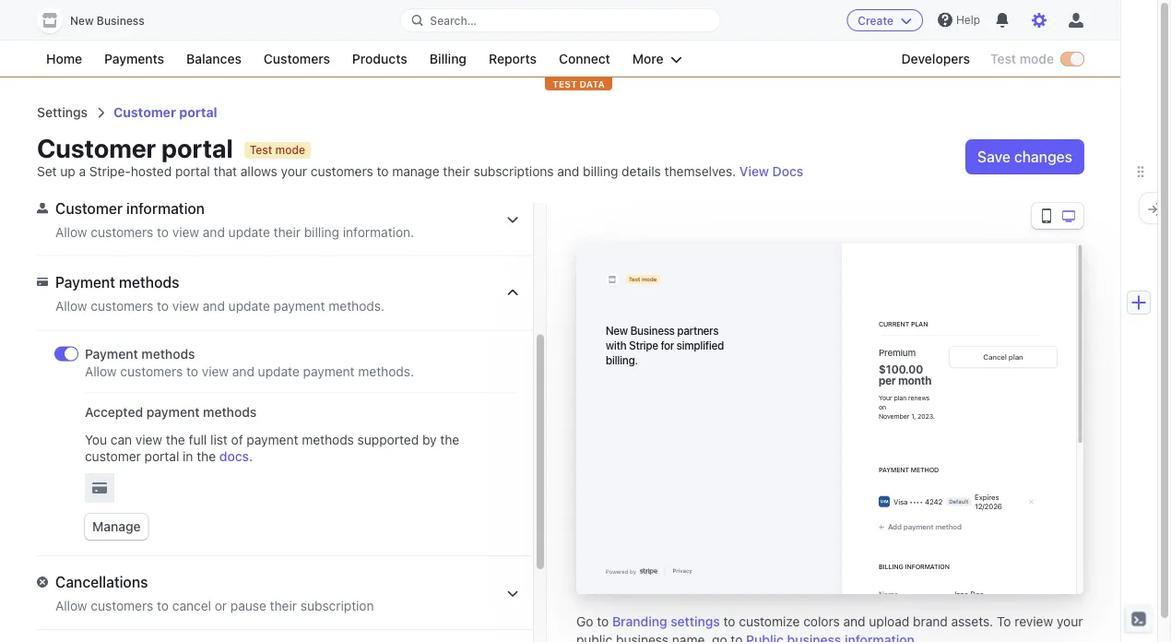 Task type: vqa. For each thing, say whether or not it's contained in the screenshot.
To set up payment methods that require action, please use the manual settings page .
no



Task type: describe. For each thing, give the bounding box(es) containing it.
name
[[879, 590, 899, 599]]

pause
[[231, 598, 267, 614]]

manage
[[392, 164, 440, 179]]

1 vertical spatial payment methods allow customers to view and update payment methods.
[[85, 346, 414, 379]]

billing inside test mode set up a stripe-hosted portal that allows your customers to manage their subscriptions and billing details themselves. view docs
[[583, 164, 618, 179]]

add payment method
[[888, 523, 962, 531]]

information for customer
[[126, 199, 205, 217]]

2 vertical spatial payment
[[879, 466, 910, 474]]

docs. link
[[219, 447, 253, 466]]

new inside button
[[70, 14, 94, 27]]

themselves.
[[665, 164, 736, 179]]

allow inside cancellations allow customers to cancel or pause their subscription
[[55, 598, 87, 614]]

home
[[46, 51, 82, 66]]

powered by link
[[602, 564, 658, 576]]

manage link
[[85, 514, 148, 540]]

Search… search field
[[401, 9, 720, 32]]

customer
[[85, 449, 141, 464]]

information.
[[343, 224, 414, 239]]

customer for portal
[[114, 105, 176, 120]]

test data
[[553, 78, 605, 89]]

save changes
[[978, 148, 1073, 166]]

mode inside test mode set up a stripe-hosted portal that allows your customers to manage their subscriptions and billing details themselves. view docs
[[275, 144, 305, 157]]

view inside you can view the full list of payment methods supported by the customer portal in the
[[135, 432, 162, 447]]

balances
[[186, 51, 242, 66]]

that
[[214, 164, 237, 179]]

full
[[189, 432, 207, 447]]

changes
[[1015, 148, 1073, 166]]

subscriptions
[[474, 164, 554, 179]]

go to branding settings
[[577, 614, 720, 629]]

you can view the full list of payment methods supported by the customer portal in the
[[85, 432, 460, 464]]

plan for cancel plan
[[1009, 353, 1024, 361]]

business inside button
[[97, 14, 145, 27]]

more button
[[624, 48, 692, 70]]

test
[[553, 78, 577, 89]]

default
[[950, 498, 969, 505]]

0 horizontal spatial test mode
[[629, 276, 657, 283]]

payments link
[[95, 48, 174, 70]]

to
[[997, 614, 1012, 629]]

renews
[[909, 394, 930, 401]]

0 vertical spatial mode
[[1020, 51, 1054, 66]]

cancel
[[172, 598, 211, 614]]

go
[[712, 632, 728, 642]]

powered
[[606, 568, 629, 575]]

billing link
[[420, 48, 476, 70]]

connect
[[559, 51, 611, 66]]

branding settings link
[[613, 613, 720, 631]]

set
[[37, 164, 57, 179]]

methods inside you can view the full list of payment methods supported by the customer portal in the
[[302, 432, 354, 447]]

1 vertical spatial new
[[606, 324, 628, 337]]

stripe
[[629, 339, 659, 351]]

developers link
[[893, 48, 980, 70]]

list
[[210, 432, 228, 447]]

developers
[[902, 51, 971, 66]]

customer information allow customers to view and update their billing information.
[[55, 199, 414, 239]]

current
[[879, 320, 910, 328]]

1 horizontal spatial test
[[629, 276, 641, 283]]

simplified
[[677, 339, 724, 351]]

settings
[[671, 614, 720, 629]]

and inside customer information allow customers to view and update their billing information.
[[203, 224, 225, 239]]

and up of
[[232, 363, 255, 379]]

brand
[[913, 614, 948, 629]]

cancellations allow customers to cancel or pause their subscription
[[55, 573, 374, 614]]

create button
[[847, 9, 923, 31]]

add
[[888, 523, 902, 531]]

visa
[[894, 497, 908, 506]]

reports
[[489, 51, 537, 66]]

a
[[79, 164, 86, 179]]

premium $100.00 per month your plan renews on november 1, 2023 .
[[879, 347, 935, 420]]

upload
[[869, 614, 910, 629]]

go
[[577, 614, 594, 629]]

Search… text field
[[401, 9, 720, 32]]

save changes button
[[967, 140, 1084, 173]]

portal inside you can view the full list of payment methods supported by the customer portal in the
[[144, 449, 179, 464]]

notifications image
[[995, 13, 1010, 28]]

stripe image
[[640, 568, 658, 575]]

jane
[[953, 590, 969, 599]]

doe
[[971, 590, 984, 599]]

expires 12/2026
[[975, 493, 1003, 510]]

1 vertical spatial methods.
[[358, 363, 414, 379]]

0 vertical spatial method
[[911, 466, 939, 474]]

billing inside customer information allow customers to view and update their billing information.
[[304, 224, 339, 239]]

of
[[231, 432, 243, 447]]

4242
[[925, 497, 943, 506]]

accepted payment methods
[[85, 404, 257, 419]]

1 vertical spatial update
[[229, 298, 270, 313]]

test inside test mode set up a stripe-hosted portal that allows your customers to manage their subscriptions and billing details themselves. view docs
[[250, 144, 272, 157]]

0 vertical spatial methods.
[[329, 298, 385, 313]]

billing information
[[879, 563, 950, 570]]

their inside cancellations allow customers to cancel or pause their subscription
[[270, 598, 297, 614]]

branding
[[613, 614, 668, 629]]

by inside you can view the full list of payment methods supported by the customer portal in the
[[423, 432, 437, 447]]

billing.
[[606, 353, 638, 366]]

your
[[879, 394, 893, 401]]

products link
[[343, 48, 417, 70]]

public
[[577, 632, 613, 642]]

cancel
[[984, 353, 1007, 361]]

0 vertical spatial portal
[[179, 105, 217, 120]]

and inside test mode set up a stripe-hosted portal that allows your customers to manage their subscriptions and billing details themselves. view docs
[[558, 164, 580, 179]]

0 vertical spatial payment methods allow customers to view and update payment methods.
[[55, 273, 385, 313]]

privacy
[[673, 568, 693, 574]]

1,
[[912, 412, 916, 420]]

subscription
[[301, 598, 374, 614]]



Task type: locate. For each thing, give the bounding box(es) containing it.
1 horizontal spatial mode
[[642, 276, 657, 283]]

their inside customer information allow customers to view and update their billing information.
[[274, 224, 301, 239]]

portal left in at the left
[[144, 449, 179, 464]]

plan right your
[[894, 394, 907, 401]]

1 vertical spatial test mode
[[629, 276, 657, 283]]

0 horizontal spatial test
[[250, 144, 272, 157]]

up
[[60, 164, 75, 179]]

per
[[879, 374, 896, 387]]

0 vertical spatial new
[[70, 14, 94, 27]]

1 horizontal spatial the
[[197, 449, 216, 464]]

by right supported
[[423, 432, 437, 447]]

2 vertical spatial test
[[629, 276, 641, 283]]

by left the stripe image
[[630, 568, 637, 575]]

1 horizontal spatial billing
[[583, 164, 618, 179]]

their right pause
[[270, 598, 297, 614]]

1 vertical spatial plan
[[1009, 353, 1024, 361]]

payment methods allow customers to view and update payment methods. down customer information allow customers to view and update their billing information.
[[55, 273, 385, 313]]

1 vertical spatial their
[[274, 224, 301, 239]]

by inside powered by 'link'
[[630, 568, 637, 575]]

business up 'stripe'
[[631, 324, 675, 337]]

0 vertical spatial plan
[[911, 320, 928, 328]]

in
[[183, 449, 193, 464]]

your
[[281, 164, 307, 179], [1057, 614, 1084, 629]]

plan inside premium $100.00 per month your plan renews on november 1, 2023 .
[[894, 394, 907, 401]]

2 vertical spatial plan
[[894, 394, 907, 401]]

view
[[172, 224, 199, 239], [172, 298, 199, 313], [202, 363, 229, 379], [135, 432, 162, 447]]

1 horizontal spatial plan
[[911, 320, 928, 328]]

0 vertical spatial test
[[991, 51, 1017, 66]]

0 vertical spatial billing
[[430, 51, 467, 66]]

methods. down information. at the top left of page
[[329, 298, 385, 313]]

the
[[166, 432, 185, 447], [440, 432, 460, 447], [197, 449, 216, 464]]

billing for billing information
[[879, 563, 904, 570]]

0 vertical spatial your
[[281, 164, 307, 179]]

customers inside test mode set up a stripe-hosted portal that allows your customers to manage their subscriptions and billing details themselves. view docs
[[311, 164, 373, 179]]

new business inside button
[[70, 14, 145, 27]]

on
[[879, 403, 887, 411]]

0 horizontal spatial plan
[[894, 394, 907, 401]]

0 vertical spatial new business
[[70, 14, 145, 27]]

business
[[616, 632, 669, 642]]

0 horizontal spatial mode
[[275, 144, 305, 157]]

new business up 'stripe'
[[606, 324, 675, 337]]

manage
[[92, 519, 141, 534]]

2 vertical spatial their
[[270, 598, 297, 614]]

create
[[858, 14, 894, 27]]

powered by
[[606, 568, 637, 575]]

add payment method link
[[879, 521, 962, 533]]

update down customer information allow customers to view and update their billing information.
[[229, 298, 270, 313]]

their down allows
[[274, 224, 301, 239]]

products
[[352, 51, 408, 66]]

0 horizontal spatial billing
[[430, 51, 467, 66]]

new business
[[70, 14, 145, 27], [606, 324, 675, 337]]

1 vertical spatial test
[[250, 144, 272, 157]]

information
[[126, 199, 205, 217], [906, 563, 950, 570]]

your right review
[[1057, 614, 1084, 629]]

view docs link
[[740, 162, 804, 181]]

docs.
[[219, 449, 253, 464]]

1 horizontal spatial test mode
[[991, 51, 1054, 66]]

settings
[[37, 105, 88, 120]]

test down notifications image
[[991, 51, 1017, 66]]

1 vertical spatial payment
[[85, 346, 138, 361]]

review
[[1015, 614, 1054, 629]]

search…
[[430, 14, 477, 27]]

and down that
[[203, 224, 225, 239]]

your inside to customize colors and upload brand assets. to review your public business name, go to
[[1057, 614, 1084, 629]]

0 horizontal spatial your
[[281, 164, 307, 179]]

1 horizontal spatial by
[[630, 568, 637, 575]]

0 vertical spatial by
[[423, 432, 437, 447]]

billing down search… at the top of the page
[[430, 51, 467, 66]]

2 vertical spatial update
[[258, 363, 300, 379]]

new business up payments
[[70, 14, 145, 27]]

1 horizontal spatial business
[[631, 324, 675, 337]]

2 horizontal spatial plan
[[1009, 353, 1024, 361]]

0 vertical spatial their
[[443, 164, 470, 179]]

privacy link
[[673, 567, 693, 575]]

update down allows
[[229, 224, 270, 239]]

update
[[229, 224, 270, 239], [229, 298, 270, 313], [258, 363, 300, 379]]

1 vertical spatial portal
[[175, 164, 210, 179]]

plan for current plan
[[911, 320, 928, 328]]

partners with stripe for simplified billing.
[[606, 324, 724, 366]]

0 vertical spatial payment
[[55, 273, 115, 291]]

$100.00
[[879, 363, 924, 375]]

new up with
[[606, 324, 628, 337]]

1 vertical spatial information
[[906, 563, 950, 570]]

customer down payments link
[[114, 105, 176, 120]]

billing
[[583, 164, 618, 179], [304, 224, 339, 239]]

their right manage
[[443, 164, 470, 179]]

1 horizontal spatial new
[[606, 324, 628, 337]]

update inside customer information allow customers to view and update their billing information.
[[229, 224, 270, 239]]

details
[[622, 164, 661, 179]]

1 vertical spatial business
[[631, 324, 675, 337]]

1 vertical spatial customer
[[55, 199, 123, 217]]

docs
[[773, 164, 804, 179]]

1 horizontal spatial information
[[906, 563, 950, 570]]

.
[[933, 412, 935, 420]]

help
[[957, 13, 981, 26]]

and inside to customize colors and upload brand assets. to review your public business name, go to
[[844, 614, 866, 629]]

update up you can view the full list of payment methods supported by the customer portal in the
[[258, 363, 300, 379]]

your inside test mode set up a stripe-hosted portal that allows your customers to manage their subscriptions and billing details themselves. view docs
[[281, 164, 307, 179]]

assets.
[[952, 614, 994, 629]]

save
[[978, 148, 1011, 166]]

plan right the cancel
[[1009, 353, 1024, 361]]

2 horizontal spatial the
[[440, 432, 460, 447]]

to inside customer information allow customers to view and update their billing information.
[[157, 224, 169, 239]]

0 vertical spatial customer
[[114, 105, 176, 120]]

payment
[[55, 273, 115, 291], [85, 346, 138, 361], [879, 466, 910, 474]]

information inside customer information allow customers to view and update their billing information.
[[126, 199, 205, 217]]

portal left that
[[175, 164, 210, 179]]

hosted
[[131, 164, 172, 179]]

customize
[[739, 614, 800, 629]]

2 vertical spatial mode
[[642, 276, 657, 283]]

payment methods allow customers to view and update payment methods.
[[55, 273, 385, 313], [85, 346, 414, 379]]

and down customer information allow customers to view and update their billing information.
[[203, 298, 225, 313]]

payment methods allow customers to view and update payment methods. up of
[[85, 346, 414, 379]]

allow
[[55, 224, 87, 239], [55, 298, 87, 313], [85, 363, 117, 379], [55, 598, 87, 614]]

can
[[111, 432, 132, 447]]

premium
[[879, 347, 916, 358]]

the up in at the left
[[166, 432, 185, 447]]

2023
[[918, 412, 933, 420]]

test up 'stripe'
[[629, 276, 641, 283]]

1 vertical spatial your
[[1057, 614, 1084, 629]]

home link
[[37, 48, 91, 70]]

allows
[[241, 164, 277, 179]]

plan right current
[[911, 320, 928, 328]]

their
[[443, 164, 470, 179], [274, 224, 301, 239], [270, 598, 297, 614]]

business
[[97, 14, 145, 27], [631, 324, 675, 337]]

method up visa •••• 4242 default
[[911, 466, 939, 474]]

1 horizontal spatial new business
[[606, 324, 675, 337]]

cancellations
[[55, 573, 148, 591]]

the right supported
[[440, 432, 460, 447]]

test mode up 'stripe'
[[629, 276, 657, 283]]

cancel plan
[[984, 353, 1024, 361]]

visa •••• 4242 default
[[894, 497, 969, 506]]

view inside customer information allow customers to view and update their billing information.
[[172, 224, 199, 239]]

customer down a
[[55, 199, 123, 217]]

and right the "subscriptions"
[[558, 164, 580, 179]]

2 horizontal spatial test
[[991, 51, 1017, 66]]

test mode down notifications image
[[991, 51, 1054, 66]]

help button
[[931, 5, 988, 35]]

1 vertical spatial billing
[[304, 224, 339, 239]]

to inside cancellations allow customers to cancel or pause their subscription
[[157, 598, 169, 614]]

to inside test mode set up a stripe-hosted portal that allows your customers to manage their subscriptions and billing details themselves. view docs
[[377, 164, 389, 179]]

0 horizontal spatial the
[[166, 432, 185, 447]]

and right colors
[[844, 614, 866, 629]]

0 vertical spatial update
[[229, 224, 270, 239]]

0 horizontal spatial by
[[423, 432, 437, 447]]

more
[[633, 51, 664, 66]]

0 horizontal spatial information
[[126, 199, 205, 217]]

new business button
[[37, 7, 163, 33]]

0 vertical spatial business
[[97, 14, 145, 27]]

12/2026
[[975, 502, 1003, 510]]

payment inside you can view the full list of payment methods supported by the customer portal in the
[[247, 432, 298, 447]]

0 vertical spatial information
[[126, 199, 205, 217]]

customers
[[264, 51, 330, 66]]

2 horizontal spatial mode
[[1020, 51, 1054, 66]]

1 vertical spatial mode
[[275, 144, 305, 157]]

1 vertical spatial new business
[[606, 324, 675, 337]]

method down default
[[936, 523, 962, 531]]

1 vertical spatial billing
[[879, 563, 904, 570]]

month
[[899, 374, 932, 387]]

0 vertical spatial test mode
[[991, 51, 1054, 66]]

accepted
[[85, 404, 143, 419]]

connect link
[[550, 48, 620, 70]]

billing left details
[[583, 164, 618, 179]]

your right allows
[[281, 164, 307, 179]]

customer portal
[[114, 105, 217, 120]]

portal inside test mode set up a stripe-hosted portal that allows your customers to manage their subscriptions and billing details themselves. view docs
[[175, 164, 210, 179]]

0 horizontal spatial business
[[97, 14, 145, 27]]

their inside test mode set up a stripe-hosted portal that allows your customers to manage their subscriptions and billing details themselves. view docs
[[443, 164, 470, 179]]

customer inside customer information allow customers to view and update their billing information.
[[55, 199, 123, 217]]

billing up name
[[879, 563, 904, 570]]

customers inside customer information allow customers to view and update their billing information.
[[91, 224, 153, 239]]

1 vertical spatial by
[[630, 568, 637, 575]]

payment
[[274, 298, 325, 313], [303, 363, 355, 379], [147, 404, 200, 419], [247, 432, 298, 447], [904, 523, 934, 531]]

mode
[[1020, 51, 1054, 66], [275, 144, 305, 157], [642, 276, 657, 283]]

allow inside customer information allow customers to view and update their billing information.
[[55, 224, 87, 239]]

payments
[[104, 51, 164, 66]]

1 vertical spatial method
[[936, 523, 962, 531]]

method
[[911, 466, 939, 474], [936, 523, 962, 531]]

or
[[215, 598, 227, 614]]

the right in at the left
[[197, 449, 216, 464]]

test mode set up a stripe-hosted portal that allows your customers to manage their subscriptions and billing details themselves. view docs
[[37, 144, 804, 179]]

1 horizontal spatial your
[[1057, 614, 1084, 629]]

methods
[[119, 273, 179, 291], [141, 346, 195, 361], [203, 404, 257, 419], [302, 432, 354, 447]]

information for billing
[[906, 563, 950, 570]]

test up allows
[[250, 144, 272, 157]]

portal down balances link
[[179, 105, 217, 120]]

2 vertical spatial portal
[[144, 449, 179, 464]]

information up name jane doe
[[906, 563, 950, 570]]

customer for information
[[55, 199, 123, 217]]

colors
[[804, 614, 840, 629]]

methods. up supported
[[358, 363, 414, 379]]

customers inside cancellations allow customers to cancel or pause their subscription
[[91, 598, 153, 614]]

information down hosted
[[126, 199, 205, 217]]

1 horizontal spatial billing
[[879, 563, 904, 570]]

0 horizontal spatial new business
[[70, 14, 145, 27]]

methods.
[[329, 298, 385, 313], [358, 363, 414, 379]]

new up home
[[70, 14, 94, 27]]

data
[[580, 78, 605, 89]]

••••
[[910, 497, 923, 506]]

0 horizontal spatial billing
[[304, 224, 339, 239]]

billing left information. at the top left of page
[[304, 224, 339, 239]]

0 vertical spatial billing
[[583, 164, 618, 179]]

business up payments
[[97, 14, 145, 27]]

view
[[740, 164, 769, 179]]

november
[[879, 412, 910, 420]]

billing for billing
[[430, 51, 467, 66]]

test mode
[[991, 51, 1054, 66], [629, 276, 657, 283]]

name jane doe
[[879, 590, 984, 599]]

0 horizontal spatial new
[[70, 14, 94, 27]]



